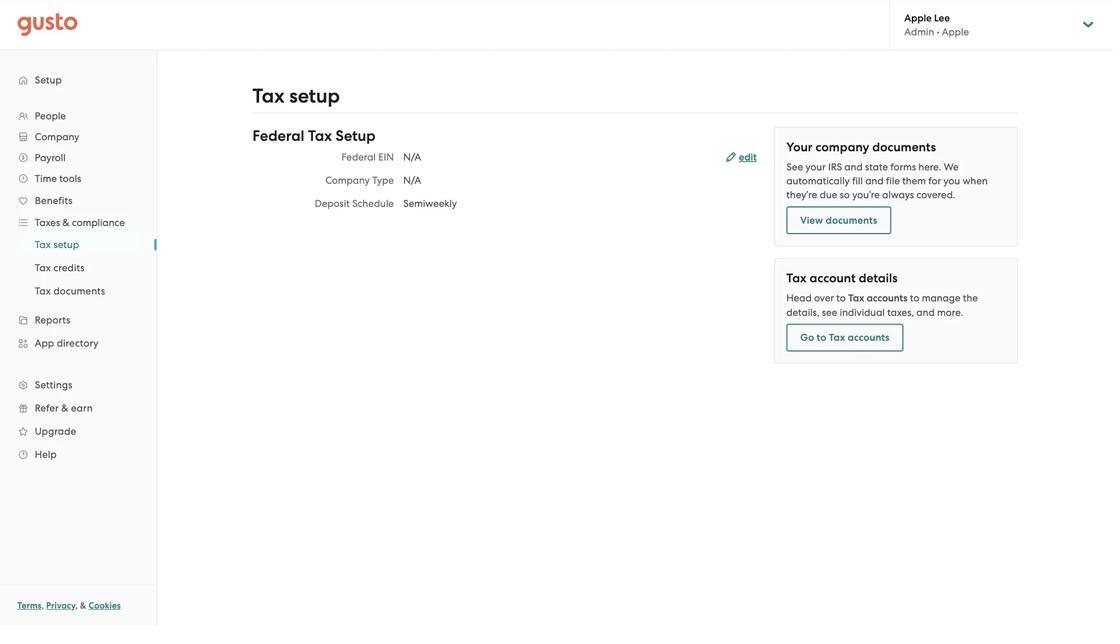 Task type: vqa. For each thing, say whether or not it's contained in the screenshot.
"features"
no



Task type: locate. For each thing, give the bounding box(es) containing it.
0 horizontal spatial to
[[817, 332, 827, 344]]

1 horizontal spatial setup
[[289, 84, 340, 108]]

settings link
[[12, 375, 145, 396]]

0 vertical spatial apple
[[905, 12, 932, 24]]

federal ein
[[342, 151, 394, 163]]

n/a
[[403, 151, 421, 163], [403, 175, 421, 186]]

apple right •
[[943, 26, 970, 38]]

2 vertical spatial documents
[[53, 285, 105, 297]]

tax setup up federal tax setup
[[253, 84, 340, 108]]

terms
[[17, 601, 42, 611]]

gusto navigation element
[[0, 50, 157, 485]]

1 horizontal spatial ,
[[76, 601, 78, 611]]

1 vertical spatial &
[[61, 403, 68, 414]]

reports link
[[12, 310, 145, 331]]

apple up admin
[[905, 12, 932, 24]]

1 n/a from the top
[[403, 151, 421, 163]]

refer & earn link
[[12, 398, 145, 419]]

federal
[[253, 127, 305, 145], [342, 151, 376, 163]]

0 vertical spatial and
[[845, 161, 863, 173]]

& for compliance
[[63, 217, 70, 229]]

for
[[929, 175, 942, 187]]

1 list from the top
[[0, 106, 157, 466]]

setup
[[289, 84, 340, 108], [53, 239, 79, 251]]

tax setup up tax credits
[[35, 239, 79, 251]]

2 horizontal spatial and
[[917, 307, 935, 318]]

view documents link
[[787, 207, 892, 234]]

setup up credits
[[53, 239, 79, 251]]

edit
[[739, 151, 757, 163]]

documents for tax documents
[[53, 285, 105, 297]]

list containing people
[[0, 106, 157, 466]]

home image
[[17, 13, 78, 36]]

privacy
[[46, 601, 76, 611]]

account
[[810, 271, 856, 286]]

0 horizontal spatial apple
[[905, 12, 932, 24]]

deposit schedule
[[315, 198, 394, 209]]

1 horizontal spatial federal
[[342, 151, 376, 163]]

documents up forms
[[873, 140, 937, 155]]

upgrade link
[[12, 421, 145, 442]]

to right the over
[[837, 292, 846, 304]]

, left cookies
[[76, 601, 78, 611]]

documents inside gusto navigation element
[[53, 285, 105, 297]]

company
[[816, 140, 870, 155]]

your
[[806, 161, 826, 173]]

tax credits
[[35, 262, 85, 274]]

and up fill
[[845, 161, 863, 173]]

accounts down individual
[[848, 332, 890, 344]]

0 horizontal spatial company
[[35, 131, 79, 143]]

semiweekly
[[403, 198, 457, 209]]

1 vertical spatial company
[[326, 175, 370, 186]]

payroll
[[35, 152, 66, 164]]

0 horizontal spatial ,
[[42, 601, 44, 611]]

1 vertical spatial n/a
[[403, 175, 421, 186]]

1 horizontal spatial setup
[[336, 127, 376, 145]]

taxes & compliance
[[35, 217, 125, 229]]

2 vertical spatial and
[[917, 307, 935, 318]]

tax inside tax credits link
[[35, 262, 51, 274]]

2 list from the top
[[0, 233, 157, 303]]

cookies button
[[89, 599, 121, 613]]

app directory link
[[12, 333, 145, 354]]

0 vertical spatial accounts
[[867, 292, 908, 304]]

federal tax setup
[[253, 127, 376, 145]]

0 vertical spatial documents
[[873, 140, 937, 155]]

time tools
[[35, 173, 81, 184]]

covered.
[[917, 189, 956, 201]]

0 vertical spatial tax setup
[[253, 84, 340, 108]]

people button
[[12, 106, 145, 126]]

company up deposit schedule
[[326, 175, 370, 186]]

edit button
[[727, 151, 757, 164]]

setup up federal ein
[[336, 127, 376, 145]]

&
[[63, 217, 70, 229], [61, 403, 68, 414], [80, 601, 86, 611]]

1 horizontal spatial company
[[326, 175, 370, 186]]

your company documents
[[787, 140, 937, 155]]

documents down the so
[[826, 214, 878, 226]]

go
[[801, 332, 815, 344]]

to right go
[[817, 332, 827, 344]]

and
[[845, 161, 863, 173], [866, 175, 884, 187], [917, 307, 935, 318]]

and down manage
[[917, 307, 935, 318]]

see
[[822, 307, 838, 318]]

company inside dropdown button
[[35, 131, 79, 143]]

to inside the to manage the details, see individual taxes, and more.
[[911, 292, 920, 304]]

benefits
[[35, 195, 73, 207]]

tax setup link
[[21, 234, 145, 255]]

0 horizontal spatial setup
[[35, 74, 62, 86]]

& inside dropdown button
[[63, 217, 70, 229]]

2 horizontal spatial to
[[911, 292, 920, 304]]

1 vertical spatial setup
[[336, 127, 376, 145]]

n/a right ein at top left
[[403, 151, 421, 163]]

fill
[[853, 175, 864, 187]]

0 vertical spatial company
[[35, 131, 79, 143]]

0 horizontal spatial federal
[[253, 127, 305, 145]]

to up taxes,
[[911, 292, 920, 304]]

1 vertical spatial tax setup
[[35, 239, 79, 251]]

setup
[[35, 74, 62, 86], [336, 127, 376, 145]]

n/a right type
[[403, 175, 421, 186]]

2 , from the left
[[76, 601, 78, 611]]

& left earn
[[61, 403, 68, 414]]

0 vertical spatial &
[[63, 217, 70, 229]]

1 vertical spatial federal
[[342, 151, 376, 163]]

setup up people
[[35, 74, 62, 86]]

1 vertical spatial documents
[[826, 214, 878, 226]]

0 horizontal spatial and
[[845, 161, 863, 173]]

and down state
[[866, 175, 884, 187]]

documents for view documents
[[826, 214, 878, 226]]

company button
[[12, 126, 145, 147]]

1 , from the left
[[42, 601, 44, 611]]

documents
[[873, 140, 937, 155], [826, 214, 878, 226], [53, 285, 105, 297]]

0 vertical spatial federal
[[253, 127, 305, 145]]

1 horizontal spatial to
[[837, 292, 846, 304]]

list
[[0, 106, 157, 466], [0, 233, 157, 303]]

1 vertical spatial setup
[[53, 239, 79, 251]]

over
[[815, 292, 835, 304]]

company down people
[[35, 131, 79, 143]]

0 vertical spatial setup
[[35, 74, 62, 86]]

0 horizontal spatial tax setup
[[35, 239, 79, 251]]

ein
[[379, 151, 394, 163]]

1 horizontal spatial and
[[866, 175, 884, 187]]

0 horizontal spatial setup
[[53, 239, 79, 251]]

when
[[963, 175, 989, 187]]

federal for federal tax setup
[[253, 127, 305, 145]]

earn
[[71, 403, 93, 414]]

go to tax accounts
[[801, 332, 890, 344]]

credits
[[53, 262, 85, 274]]

the
[[964, 292, 979, 304]]

terms link
[[17, 601, 42, 611]]

setup up federal tax setup
[[289, 84, 340, 108]]

due
[[820, 189, 838, 201]]

tax setup
[[253, 84, 340, 108], [35, 239, 79, 251]]

& left cookies
[[80, 601, 86, 611]]

0 vertical spatial n/a
[[403, 151, 421, 163]]

2 vertical spatial &
[[80, 601, 86, 611]]

tax
[[253, 84, 285, 108], [308, 127, 332, 145], [35, 239, 51, 251], [35, 262, 51, 274], [787, 271, 807, 286], [35, 285, 51, 297], [849, 292, 865, 304], [829, 332, 846, 344]]

, left the privacy
[[42, 601, 44, 611]]

& right 'taxes'
[[63, 217, 70, 229]]

1 vertical spatial apple
[[943, 26, 970, 38]]

documents down tax credits link
[[53, 285, 105, 297]]

view documents
[[801, 214, 878, 226]]

1 vertical spatial and
[[866, 175, 884, 187]]

1 vertical spatial accounts
[[848, 332, 890, 344]]

2 n/a from the top
[[403, 175, 421, 186]]

type
[[372, 175, 394, 186]]

accounts up taxes,
[[867, 292, 908, 304]]



Task type: describe. For each thing, give the bounding box(es) containing it.
head over to tax accounts
[[787, 292, 908, 304]]

tax account details
[[787, 271, 898, 286]]

accounts inside button
[[848, 332, 890, 344]]

tools
[[59, 173, 81, 184]]

list containing tax setup
[[0, 233, 157, 303]]

•
[[937, 26, 940, 38]]

here.
[[919, 161, 942, 173]]

refer
[[35, 403, 59, 414]]

they're
[[787, 189, 818, 201]]

tax documents link
[[21, 281, 145, 302]]

see your irs and state forms here. we automatically fill and file them for you when they're due so you're always covered.
[[787, 161, 989, 201]]

setup link
[[12, 70, 145, 91]]

to inside head over to tax accounts
[[837, 292, 846, 304]]

company for company
[[35, 131, 79, 143]]

upgrade
[[35, 426, 76, 437]]

people
[[35, 110, 66, 122]]

privacy link
[[46, 601, 76, 611]]

app directory
[[35, 338, 99, 349]]

more.
[[938, 307, 964, 318]]

always
[[883, 189, 915, 201]]

tax inside tax setup 'link'
[[35, 239, 51, 251]]

head
[[787, 292, 812, 304]]

app
[[35, 338, 54, 349]]

help
[[35, 449, 57, 461]]

details,
[[787, 307, 820, 318]]

settings
[[35, 379, 72, 391]]

you're
[[853, 189, 880, 201]]

refer & earn
[[35, 403, 93, 414]]

n/a for company type
[[403, 175, 421, 186]]

to manage the details, see individual taxes, and more.
[[787, 292, 979, 318]]

terms , privacy , & cookies
[[17, 601, 121, 611]]

schedule
[[352, 198, 394, 209]]

apple lee admin • apple
[[905, 12, 970, 38]]

help link
[[12, 444, 145, 465]]

to inside button
[[817, 332, 827, 344]]

state
[[866, 161, 889, 173]]

directory
[[57, 338, 99, 349]]

company type
[[326, 175, 394, 186]]

taxes
[[35, 217, 60, 229]]

and inside the to manage the details, see individual taxes, and more.
[[917, 307, 935, 318]]

irs
[[829, 161, 843, 173]]

tax inside go to tax accounts button
[[829, 332, 846, 344]]

we
[[944, 161, 959, 173]]

tax documents
[[35, 285, 105, 297]]

tax credits link
[[21, 258, 145, 278]]

time
[[35, 173, 57, 184]]

your
[[787, 140, 813, 155]]

federal for federal ein
[[342, 151, 376, 163]]

time tools button
[[12, 168, 145, 189]]

so
[[840, 189, 851, 201]]

forms
[[891, 161, 917, 173]]

tax inside tax documents 'link'
[[35, 285, 51, 297]]

them
[[903, 175, 927, 187]]

lee
[[935, 12, 951, 24]]

individual
[[840, 307, 885, 318]]

0 vertical spatial setup
[[289, 84, 340, 108]]

company for company type
[[326, 175, 370, 186]]

details
[[859, 271, 898, 286]]

n/a for federal ein
[[403, 151, 421, 163]]

view
[[801, 214, 824, 226]]

taxes & compliance button
[[12, 212, 145, 233]]

1 horizontal spatial tax setup
[[253, 84, 340, 108]]

manage
[[923, 292, 961, 304]]

setup inside gusto navigation element
[[35, 74, 62, 86]]

& for earn
[[61, 403, 68, 414]]

go to tax accounts button
[[787, 324, 904, 352]]

1 horizontal spatial apple
[[943, 26, 970, 38]]

setup inside 'link'
[[53, 239, 79, 251]]

payroll button
[[12, 147, 145, 168]]

you
[[944, 175, 961, 187]]

reports
[[35, 314, 70, 326]]

tax setup inside 'link'
[[35, 239, 79, 251]]

benefits link
[[12, 190, 145, 211]]

taxes,
[[888, 307, 915, 318]]

see
[[787, 161, 804, 173]]

deposit
[[315, 198, 350, 209]]

admin
[[905, 26, 935, 38]]

automatically
[[787, 175, 850, 187]]

compliance
[[72, 217, 125, 229]]

cookies
[[89, 601, 121, 611]]



